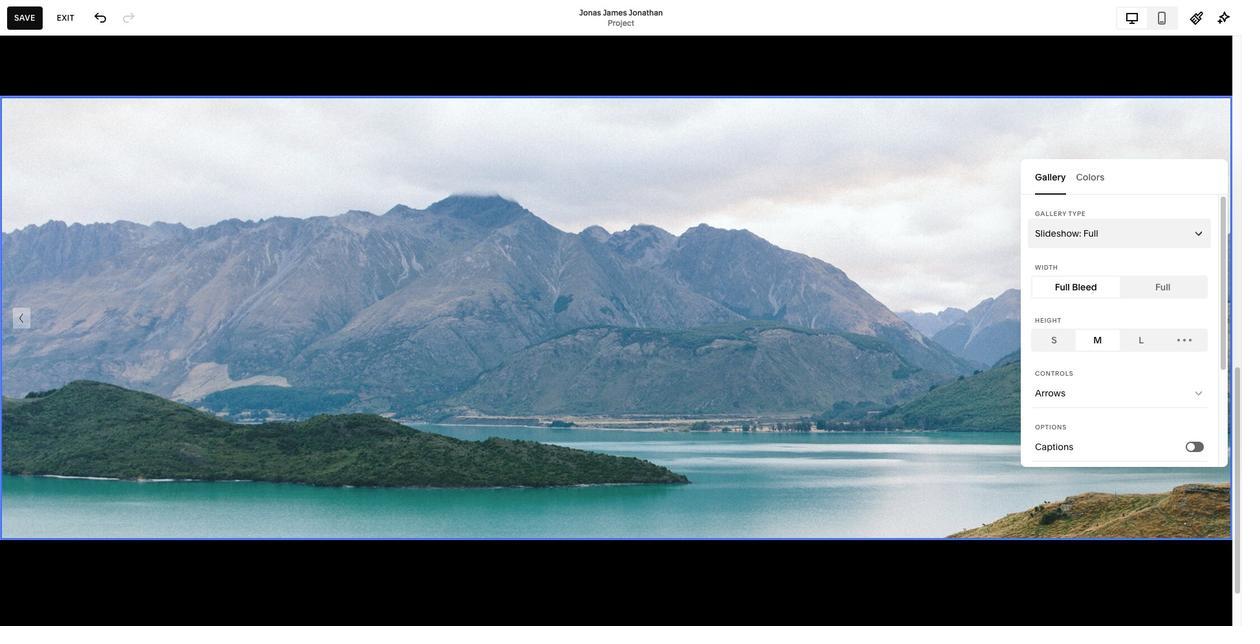 Task type: locate. For each thing, give the bounding box(es) containing it.
1 horizontal spatial james
[[603, 7, 627, 17]]

1 horizontal spatial jonas
[[579, 7, 601, 17]]

exit
[[57, 13, 75, 22]]

1 vertical spatial jonas
[[85, 103, 111, 115]]

jonathan
[[629, 7, 663, 17], [143, 103, 182, 115]]

tab list containing gallery
[[1035, 159, 1214, 195]]

icon image
[[1178, 333, 1192, 347]]

gallery inside tab list
[[1035, 171, 1066, 183]]

chevron small down light icon image
[[1194, 388, 1204, 399]]

colors button
[[1076, 159, 1105, 195]]

website
[[25, 23, 60, 33]]

1 gallery from the top
[[1035, 171, 1066, 183]]

full inside popup button
[[1084, 228, 1098, 239]]

arrows
[[1035, 388, 1066, 399]]

1 vertical spatial gallery
[[1035, 210, 1067, 217]]

2 horizontal spatial full
[[1156, 281, 1171, 293]]

james inside "jonas james jonathan project"
[[603, 7, 627, 17]]

jonathan for jonas james jonathan
[[143, 103, 182, 115]]

captions
[[1035, 441, 1074, 453]]

l
[[1139, 334, 1144, 346]]

0 vertical spatial gallery
[[1035, 171, 1066, 183]]

save button
[[7, 6, 43, 29]]

s
[[1052, 334, 1057, 346]]

jonathan inside "jonas james jonathan project"
[[629, 7, 663, 17]]

jonathan for jonas james jonathan project
[[629, 7, 663, 17]]

1 vertical spatial james
[[113, 103, 141, 115]]

1 horizontal spatial full
[[1084, 228, 1098, 239]]

full left bleed
[[1055, 281, 1070, 293]]

slideshow:
[[1035, 228, 1081, 239]]

jonas james jonathan
[[85, 103, 182, 115]]

tab list containing full bleed
[[1033, 277, 1207, 298]]

0 horizontal spatial full
[[1055, 281, 1070, 293]]

gallery
[[1035, 171, 1066, 183], [1035, 210, 1067, 217]]

gallery type
[[1035, 210, 1086, 217]]

controls
[[1035, 370, 1074, 377]]

gallery button
[[1035, 159, 1066, 195]]

chevron small down dark icon image
[[1194, 228, 1204, 239]]

james for jonas james jonathan
[[113, 103, 141, 115]]

1 vertical spatial jonathan
[[143, 103, 182, 115]]

l button
[[1120, 330, 1163, 351]]

0 vertical spatial jonathan
[[629, 7, 663, 17]]

2 gallery from the top
[[1035, 210, 1067, 217]]

full button
[[1120, 277, 1207, 298]]

m button
[[1076, 330, 1120, 351]]

0 vertical spatial james
[[603, 7, 627, 17]]

0 horizontal spatial jonas
[[85, 103, 111, 115]]

james for jonas james jonathan project
[[603, 7, 627, 17]]

0 horizontal spatial jonathan
[[143, 103, 182, 115]]

width
[[1035, 264, 1058, 271]]

jonas for jonas james jonathan
[[85, 103, 111, 115]]

full bleed
[[1055, 281, 1097, 293]]

m
[[1094, 334, 1102, 346]]

james
[[603, 7, 627, 17], [113, 103, 141, 115]]

exit button
[[50, 6, 82, 29]]

type
[[1069, 210, 1086, 217]]

gallery up gallery type
[[1035, 171, 1066, 183]]

0 vertical spatial jonas
[[579, 7, 601, 17]]

jonas inside "jonas james jonathan project"
[[579, 7, 601, 17]]

full
[[1084, 228, 1098, 239], [1055, 281, 1070, 293], [1156, 281, 1171, 293]]

full down type
[[1084, 228, 1098, 239]]

colors
[[1076, 171, 1105, 183]]

jonas
[[579, 7, 601, 17], [85, 103, 111, 115]]

1 horizontal spatial jonathan
[[629, 7, 663, 17]]

0 horizontal spatial james
[[113, 103, 141, 115]]

bleed
[[1072, 281, 1097, 293]]

gallery up slideshow:
[[1035, 210, 1067, 217]]

tab list
[[1117, 7, 1177, 28], [1035, 159, 1214, 195], [1033, 277, 1207, 298], [1033, 330, 1207, 351]]

full up l button
[[1156, 281, 1171, 293]]



Task type: vqa. For each thing, say whether or not it's contained in the screenshot.
portfolio
no



Task type: describe. For each thing, give the bounding box(es) containing it.
arrows button
[[1028, 378, 1211, 408]]

save
[[14, 13, 35, 22]]

jonas james jonathan project
[[579, 7, 663, 27]]

full for full bleed
[[1055, 281, 1070, 293]]

slideshow: full button
[[1028, 219, 1211, 248]]

full bleed button
[[1033, 277, 1120, 298]]

gallery for gallery
[[1035, 171, 1066, 183]]

height
[[1035, 317, 1062, 324]]

options
[[1035, 424, 1067, 431]]

website button
[[0, 14, 75, 43]]

tab list containing s
[[1033, 330, 1207, 351]]

slideshow: full
[[1035, 228, 1098, 239]]

gallery for gallery type
[[1035, 210, 1067, 217]]

Captions checkbox
[[1187, 443, 1195, 451]]

full for full button
[[1156, 281, 1171, 293]]

project
[[608, 18, 634, 27]]

s button
[[1033, 330, 1076, 351]]

jonas for jonas james jonathan project
[[579, 7, 601, 17]]



